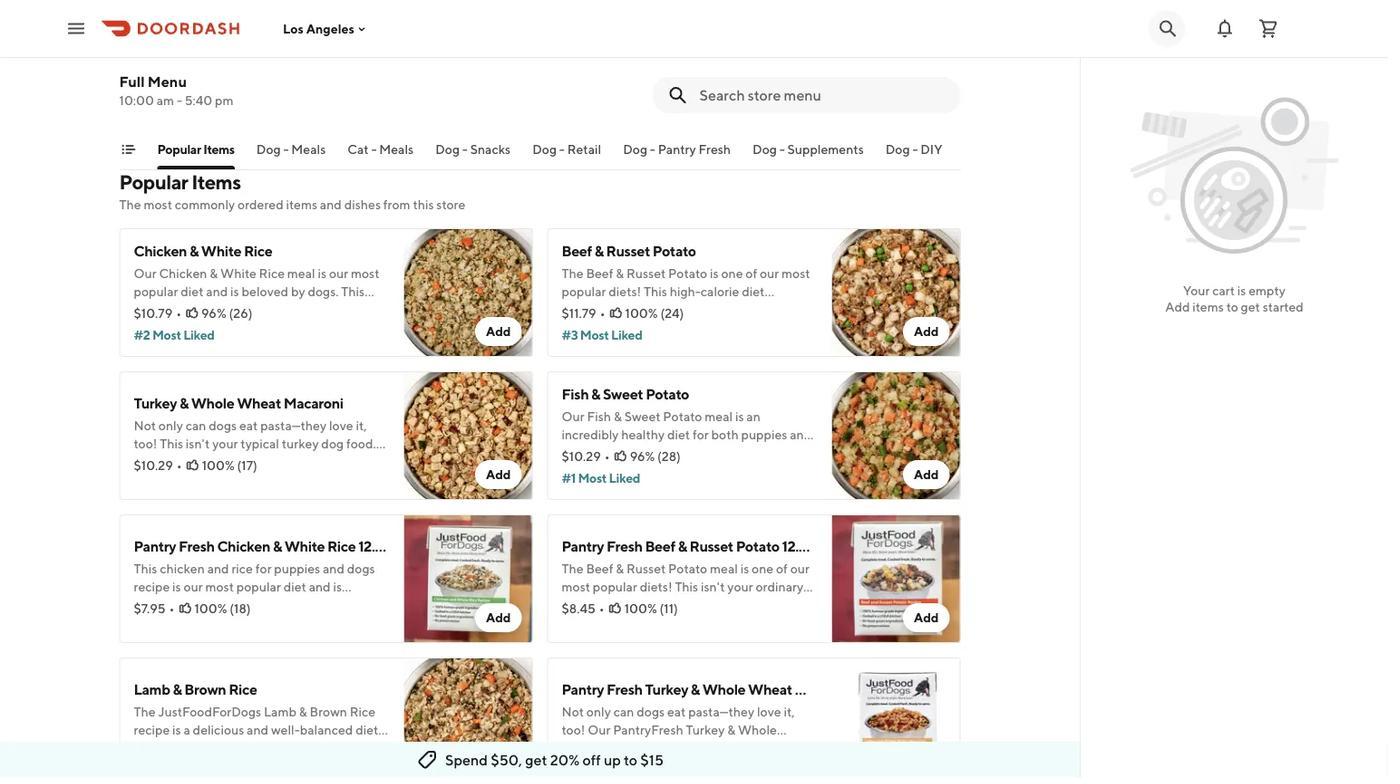 Task type: vqa. For each thing, say whether or not it's contained in the screenshot.


Task type: locate. For each thing, give the bounding box(es) containing it.
- for dog - diy
[[913, 142, 918, 157]]

0 vertical spatial rice
[[244, 243, 272, 260]]

russet
[[606, 243, 650, 260], [690, 538, 733, 555]]

0 horizontal spatial white
[[201, 243, 241, 260]]

1 vertical spatial $7.95
[[562, 745, 594, 760]]

1 horizontal spatial turkey
[[645, 681, 688, 699]]

• up #2 most liked
[[176, 306, 181, 321]]

dishes
[[344, 197, 381, 212]]

items down pm
[[203, 142, 235, 157]]

100% for chicken
[[194, 602, 227, 617]]

dog right the retail
[[623, 142, 647, 157]]

1 vertical spatial beef
[[645, 538, 675, 555]]

dog for dog - retail
[[532, 142, 557, 157]]

fresh for pantry fresh chicken & white rice 12.5 oz
[[179, 538, 215, 555]]

dog up popular items the most commonly ordered items and dishes from this store
[[256, 142, 281, 157]]

5 dog from the left
[[753, 142, 777, 157]]

dog left diy
[[886, 142, 910, 157]]

fish
[[562, 386, 589, 403]]

pm
[[215, 93, 233, 108]]

chicken down most
[[134, 243, 187, 260]]

add for beef & russet potato
[[914, 324, 939, 339]]

0 horizontal spatial chicken
[[134, 243, 187, 260]]

$15
[[640, 752, 664, 769]]

96% left (26)
[[201, 306, 226, 321]]

turkey & whole wheat macaroni
[[134, 395, 343, 412]]

0 horizontal spatial $10.29 •
[[134, 458, 182, 473]]

dog for dog - snacks
[[435, 142, 460, 157]]

fresh for pantry fresh turkey & whole wheat macaroni 12.5 oz
[[607, 681, 643, 699]]

0 horizontal spatial turkey
[[134, 395, 177, 412]]

#2
[[134, 328, 150, 343]]

- for dog - retail
[[559, 142, 565, 157]]

0 horizontal spatial wheat
[[237, 395, 281, 412]]

2 vertical spatial rice
[[229, 681, 257, 699]]

0 horizontal spatial 12.5
[[358, 538, 384, 555]]

pantry inside button
[[658, 142, 696, 157]]

most down $10.79 •
[[152, 328, 181, 343]]

0 horizontal spatial $10.29
[[134, 458, 173, 473]]

add for lamb & brown rice
[[486, 754, 511, 769]]

• up #1 most liked
[[605, 449, 610, 464]]

items inside your cart is empty add items to get started
[[1193, 300, 1224, 315]]

0 vertical spatial to
[[1227, 300, 1238, 315]]

100% left (11)
[[624, 602, 657, 617]]

$10.79 •
[[134, 306, 181, 321]]

popular up most
[[119, 170, 188, 194]]

pantry for pantry fresh turkey & whole wheat macaroni 12.5 oz
[[562, 681, 604, 699]]

•
[[176, 306, 181, 321], [600, 306, 605, 321], [605, 449, 610, 464], [177, 458, 182, 473], [169, 602, 175, 617], [599, 602, 604, 617], [174, 745, 180, 760]]

most
[[144, 197, 172, 212]]

1 horizontal spatial chicken
[[217, 538, 270, 555]]

items for popular items
[[203, 142, 235, 157]]

turkey down #2 at left
[[134, 395, 177, 412]]

20%
[[550, 752, 580, 769]]

- for dog - pantry fresh
[[650, 142, 655, 157]]

wheat
[[237, 395, 281, 412], [748, 681, 792, 699]]

1 vertical spatial items
[[192, 170, 241, 194]]

100% for brown
[[200, 745, 232, 760]]

1 horizontal spatial get
[[1241, 300, 1260, 315]]

get down is
[[1241, 300, 1260, 315]]

0 vertical spatial $7.95
[[134, 602, 166, 617]]

items
[[203, 142, 235, 157], [192, 170, 241, 194]]

most right #1
[[578, 471, 607, 486]]

96% left "(28)"
[[630, 449, 655, 464]]

meals up popular items the most commonly ordered items and dishes from this store
[[291, 142, 326, 157]]

add for chicken & white rice
[[486, 324, 511, 339]]

0 vertical spatial chicken
[[134, 243, 187, 260]]

• for brown
[[174, 745, 180, 760]]

2 horizontal spatial oz
[[885, 681, 900, 699]]

0 vertical spatial items
[[286, 197, 317, 212]]

0 horizontal spatial russet
[[606, 243, 650, 260]]

1 horizontal spatial 96%
[[630, 449, 655, 464]]

$10.29
[[562, 449, 601, 464], [134, 458, 173, 473]]

- for dog - snacks
[[462, 142, 468, 157]]

items
[[286, 197, 317, 212], [1193, 300, 1224, 315]]

fresh
[[699, 142, 731, 157], [179, 538, 215, 555], [607, 538, 643, 555], [607, 681, 643, 699]]

1 horizontal spatial $10.29 •
[[562, 449, 610, 464]]

0 vertical spatial 96%
[[201, 306, 226, 321]]

lamb & brown rice image
[[404, 658, 533, 779]]

3 dog from the left
[[532, 142, 557, 157]]

1 vertical spatial potato
[[646, 386, 689, 403]]

most for fish
[[578, 471, 607, 486]]

add
[[1165, 300, 1190, 315], [486, 324, 511, 339], [914, 324, 939, 339], [486, 467, 511, 482], [914, 467, 939, 482], [486, 611, 511, 626], [914, 611, 939, 626], [486, 754, 511, 769], [914, 754, 939, 769]]

open menu image
[[65, 18, 87, 39]]

get inside your cart is empty add items to get started
[[1241, 300, 1260, 315]]

• up #3 most liked
[[600, 306, 605, 321]]

1 vertical spatial russet
[[690, 538, 733, 555]]

6 dog from the left
[[886, 142, 910, 157]]

pantry
[[658, 142, 696, 157], [134, 538, 176, 555], [562, 538, 604, 555], [562, 681, 604, 699]]

beef up (11)
[[645, 538, 675, 555]]

1 vertical spatial wheat
[[748, 681, 792, 699]]

100% (11)
[[624, 602, 678, 617]]

1 horizontal spatial macaroni
[[795, 681, 855, 699]]

100% left (24)
[[625, 306, 658, 321]]

100% (24)
[[625, 306, 684, 321]]

spend $50, get 20% off up to $15
[[445, 752, 664, 769]]

dog for dog - meals
[[256, 142, 281, 157]]

$10.29 • for turkey
[[134, 458, 182, 473]]

0 vertical spatial get
[[1241, 300, 1260, 315]]

100% left (18)
[[194, 602, 227, 617]]

0 horizontal spatial macaroni
[[284, 395, 343, 412]]

liked down the 100% (24)
[[611, 328, 642, 343]]

add for pantry fresh chicken & white rice 12.5 oz
[[486, 611, 511, 626]]

liked down 96% (28)
[[609, 471, 640, 486]]

• for beef
[[599, 602, 604, 617]]

dog left the retail
[[532, 142, 557, 157]]

1 horizontal spatial to
[[1227, 300, 1238, 315]]

get
[[1241, 300, 1260, 315], [525, 752, 547, 769]]

0 horizontal spatial beef
[[562, 243, 592, 260]]

meals inside cat - meals button
[[379, 142, 414, 157]]

$10.29 •
[[562, 449, 610, 464], [134, 458, 182, 473]]

pantry fresh beef & russet potato 12.5 oz
[[562, 538, 825, 555]]

100% (9)
[[200, 745, 251, 760]]

2 dog from the left
[[435, 142, 460, 157]]

pantry fresh beef & russet potato 12.5 oz image
[[832, 515, 961, 644]]

1 vertical spatial rice
[[327, 538, 356, 555]]

$7.95 left up
[[562, 745, 594, 760]]

potato for fish & sweet potato
[[646, 386, 689, 403]]

oz
[[386, 538, 401, 555], [810, 538, 825, 555], [885, 681, 900, 699]]

1 dog from the left
[[256, 142, 281, 157]]

1 horizontal spatial items
[[1193, 300, 1224, 315]]

notification bell image
[[1214, 18, 1236, 39]]

• right $12.79
[[174, 745, 180, 760]]

5:40
[[185, 93, 212, 108]]

$10.29 for turkey
[[134, 458, 173, 473]]

$7.95
[[134, 602, 166, 617], [562, 745, 594, 760]]

- inside full menu 10:00 am - 5:40 pm
[[177, 93, 182, 108]]

dog - pantry fresh button
[[623, 141, 731, 170]]

turkey
[[134, 395, 177, 412], [645, 681, 688, 699]]

items inside popular items the most commonly ordered items and dishes from this store
[[192, 170, 241, 194]]

meals right cat
[[379, 142, 414, 157]]

- for dog - supplements
[[780, 142, 785, 157]]

- left supplements
[[780, 142, 785, 157]]

beef & russet potato image
[[832, 229, 961, 357]]

0 vertical spatial wheat
[[237, 395, 281, 412]]

$10.79
[[134, 306, 172, 321]]

brown
[[184, 681, 226, 699]]

dog left supplements
[[753, 142, 777, 157]]

96% (26)
[[201, 306, 252, 321]]

full menu 10:00 am - 5:40 pm
[[119, 73, 233, 108]]

- for cat - meals
[[371, 142, 377, 157]]

to right up
[[624, 752, 638, 769]]

• for russet
[[600, 306, 605, 321]]

dog - supplements
[[753, 142, 864, 157]]

items left and
[[286, 197, 317, 212]]

get left "20%"
[[525, 752, 547, 769]]

items up commonly
[[192, 170, 241, 194]]

turkey up $15
[[645, 681, 688, 699]]

ordered
[[238, 197, 284, 212]]

0 horizontal spatial 96%
[[201, 306, 226, 321]]

100% for whole
[[202, 458, 235, 473]]

1 horizontal spatial whole
[[702, 681, 746, 699]]

$7.95 •
[[134, 602, 175, 617]]

0 vertical spatial macaroni
[[284, 395, 343, 412]]

- up popular items the most commonly ordered items and dishes from this store
[[283, 142, 289, 157]]

96%
[[201, 306, 226, 321], [630, 449, 655, 464]]

liked down 96% (26)
[[183, 328, 214, 343]]

0 horizontal spatial $7.95
[[134, 602, 166, 617]]

0 horizontal spatial items
[[286, 197, 317, 212]]

- right cat
[[371, 142, 377, 157]]

and
[[320, 197, 342, 212]]

$11.79
[[562, 306, 596, 321]]

1 horizontal spatial $7.95
[[562, 745, 594, 760]]

• left 100% (18) at the bottom of the page
[[169, 602, 175, 617]]

$10.29 left the 100% (17)
[[134, 458, 173, 473]]

items inside popular items the most commonly ordered items and dishes from this store
[[286, 197, 317, 212]]

add button for fish & sweet potato
[[903, 461, 950, 490]]

100% left (17)
[[202, 458, 235, 473]]

meals for dog - meals
[[291, 142, 326, 157]]

1 meals from the left
[[291, 142, 326, 157]]

add button for chicken & white rice
[[475, 317, 522, 346]]

$10.29 • left the 100% (17)
[[134, 458, 182, 473]]

whole
[[191, 395, 234, 412], [702, 681, 746, 699]]

$7.95 for $7.95
[[562, 745, 594, 760]]

4 dog from the left
[[623, 142, 647, 157]]

potato for beef & russet potato
[[653, 243, 696, 260]]

items down the your
[[1193, 300, 1224, 315]]

- left diy
[[913, 142, 918, 157]]

1 vertical spatial to
[[624, 752, 638, 769]]

12.5 for rice
[[358, 538, 384, 555]]

$10.29 • for fish
[[562, 449, 610, 464]]

dog - meals button
[[256, 141, 326, 170]]

liked for sweet
[[609, 471, 640, 486]]

fresh for pantry fresh beef & russet potato 12.5 oz
[[607, 538, 643, 555]]

liked for white
[[183, 328, 214, 343]]

$7.95 left 100% (18) at the bottom of the page
[[134, 602, 166, 617]]

0 horizontal spatial to
[[624, 752, 638, 769]]

to
[[1227, 300, 1238, 315], [624, 752, 638, 769]]

1 horizontal spatial white
[[285, 538, 325, 555]]

add button
[[475, 317, 522, 346], [903, 317, 950, 346], [475, 461, 522, 490], [903, 461, 950, 490], [475, 604, 522, 633], [903, 604, 950, 633], [475, 747, 522, 776], [903, 747, 950, 776]]

commonly
[[175, 197, 235, 212]]

potato
[[653, 243, 696, 260], [646, 386, 689, 403], [736, 538, 779, 555]]

the
[[119, 197, 141, 212]]

1 horizontal spatial wheat
[[748, 681, 792, 699]]

$10.29 up #1
[[562, 449, 601, 464]]

0 vertical spatial popular
[[157, 142, 201, 157]]

fresh inside button
[[699, 142, 731, 157]]

1 horizontal spatial 12.5
[[782, 538, 807, 555]]

fish & sweet potato image
[[832, 372, 961, 501]]

96% for white
[[201, 306, 226, 321]]

1 horizontal spatial russet
[[690, 538, 733, 555]]

dog for dog - supplements
[[753, 142, 777, 157]]

- right am
[[177, 93, 182, 108]]

turkey & whole wheat macaroni image
[[404, 372, 533, 501]]

liked for russet
[[611, 328, 642, 343]]

0 horizontal spatial meals
[[291, 142, 326, 157]]

dog left "snacks"
[[435, 142, 460, 157]]

beef
[[562, 243, 592, 260], [645, 538, 675, 555]]

to inside your cart is empty add items to get started
[[1227, 300, 1238, 315]]

1 vertical spatial get
[[525, 752, 547, 769]]

1 vertical spatial items
[[1193, 300, 1224, 315]]

100% for russet
[[625, 306, 658, 321]]

0 vertical spatial russet
[[606, 243, 650, 260]]

empty
[[1249, 283, 1286, 298]]

$8.45
[[562, 602, 596, 617]]

$10.29 • up #1 most liked
[[562, 449, 610, 464]]

- right the retail
[[650, 142, 655, 157]]

2 meals from the left
[[379, 142, 414, 157]]

most
[[152, 328, 181, 343], [580, 328, 609, 343], [578, 471, 607, 486]]

$12.79 •
[[134, 745, 180, 760]]

&
[[189, 243, 199, 260], [595, 243, 604, 260], [591, 386, 600, 403], [179, 395, 189, 412], [273, 538, 282, 555], [678, 538, 687, 555], [173, 681, 182, 699], [691, 681, 700, 699]]

$10.29 for fish
[[562, 449, 601, 464]]

12.5
[[358, 538, 384, 555], [782, 538, 807, 555], [857, 681, 883, 699]]

most down $11.79 •
[[580, 328, 609, 343]]

add button for pantry fresh turkey & whole wheat macaroni 12.5 oz
[[903, 747, 950, 776]]

0 vertical spatial items
[[203, 142, 235, 157]]

0 vertical spatial potato
[[653, 243, 696, 260]]

meals for cat - meals
[[379, 142, 414, 157]]

1 horizontal spatial oz
[[810, 538, 825, 555]]

2 vertical spatial potato
[[736, 538, 779, 555]]

1 vertical spatial popular
[[119, 170, 188, 194]]

popular down am
[[157, 142, 201, 157]]

0 horizontal spatial get
[[525, 752, 547, 769]]

1 horizontal spatial meals
[[379, 142, 414, 157]]

dog
[[256, 142, 281, 157], [435, 142, 460, 157], [532, 142, 557, 157], [623, 142, 647, 157], [753, 142, 777, 157], [886, 142, 910, 157]]

popular for popular items
[[157, 142, 201, 157]]

popular items the most commonly ordered items and dishes from this store
[[119, 170, 465, 212]]

- for dog - meals
[[283, 142, 289, 157]]

popular inside popular items the most commonly ordered items and dishes from this store
[[119, 170, 188, 194]]

0 vertical spatial turkey
[[134, 395, 177, 412]]

• left the 100% (17)
[[177, 458, 182, 473]]

0 horizontal spatial oz
[[386, 538, 401, 555]]

to for items
[[1227, 300, 1238, 315]]

rice
[[244, 243, 272, 260], [327, 538, 356, 555], [229, 681, 257, 699]]

0 horizontal spatial whole
[[191, 395, 234, 412]]

1 vertical spatial 96%
[[630, 449, 655, 464]]

oz for pantry fresh chicken & white rice 12.5 oz
[[386, 538, 401, 555]]

- left the retail
[[559, 142, 565, 157]]

(17)
[[237, 458, 257, 473]]

- left "snacks"
[[462, 142, 468, 157]]

add button for pantry fresh beef & russet potato 12.5 oz
[[903, 604, 950, 633]]

100% left '(9)'
[[200, 745, 232, 760]]

meals inside dog - meals button
[[291, 142, 326, 157]]

to down 'cart' at the right top of the page
[[1227, 300, 1238, 315]]

chicken
[[134, 243, 187, 260], [217, 538, 270, 555]]

beef up $11.79
[[562, 243, 592, 260]]

rice for chicken & white rice
[[244, 243, 272, 260]]

meals
[[291, 142, 326, 157], [379, 142, 414, 157]]

1 horizontal spatial $10.29
[[562, 449, 601, 464]]

• right $8.45
[[599, 602, 604, 617]]

chicken up (18)
[[217, 538, 270, 555]]



Task type: describe. For each thing, give the bounding box(es) containing it.
sweet
[[603, 386, 643, 403]]

beef & russet potato
[[562, 243, 696, 260]]

spend
[[445, 752, 488, 769]]

pantry for pantry fresh chicken & white rice 12.5 oz
[[134, 538, 176, 555]]

popular items
[[157, 142, 235, 157]]

$7.95 for $7.95 •
[[134, 602, 166, 617]]

0 items, open order cart image
[[1258, 18, 1279, 39]]

0 vertical spatial beef
[[562, 243, 592, 260]]

los angeles button
[[283, 21, 369, 36]]

• for chicken
[[169, 602, 175, 617]]

• for sweet
[[605, 449, 610, 464]]

#3
[[562, 328, 578, 343]]

cart
[[1212, 283, 1235, 298]]

menu
[[148, 73, 187, 90]]

pantry fresh chicken & white rice 12.5 oz
[[134, 538, 401, 555]]

pantry fresh turkey & whole wheat macaroni 12.5 oz
[[562, 681, 900, 699]]

add for fish & sweet potato
[[914, 467, 939, 482]]

#2 most liked
[[134, 328, 214, 343]]

0 vertical spatial white
[[201, 243, 241, 260]]

1 vertical spatial white
[[285, 538, 325, 555]]

#3 most liked
[[562, 328, 642, 343]]

100% (18)
[[194, 602, 251, 617]]

most for chicken
[[152, 328, 181, 343]]

is
[[1238, 283, 1246, 298]]

retail
[[567, 142, 601, 157]]

Item Search search field
[[700, 85, 946, 105]]

started
[[1263, 300, 1304, 315]]

1 vertical spatial macaroni
[[795, 681, 855, 699]]

store
[[436, 197, 465, 212]]

• for whole
[[177, 458, 182, 473]]

angeles
[[306, 21, 354, 36]]

2 horizontal spatial 12.5
[[857, 681, 883, 699]]

12.5 for potato
[[782, 538, 807, 555]]

items for popular items the most commonly ordered items and dishes from this store
[[192, 170, 241, 194]]

add for pantry fresh beef & russet potato 12.5 oz
[[914, 611, 939, 626]]

(26)
[[229, 306, 252, 321]]

los
[[283, 21, 304, 36]]

(28)
[[657, 449, 681, 464]]

(11)
[[660, 602, 678, 617]]

am
[[157, 93, 174, 108]]

cat - meals
[[348, 142, 414, 157]]

(9)
[[235, 745, 251, 760]]

dog - supplements button
[[753, 141, 864, 170]]

oz for pantry fresh beef & russet potato 12.5 oz
[[810, 538, 825, 555]]

(24)
[[660, 306, 684, 321]]

fish & sweet potato
[[562, 386, 689, 403]]

from
[[383, 197, 410, 212]]

dog - diy
[[886, 142, 943, 157]]

add for pantry fresh turkey & whole wheat macaroni 12.5 oz
[[914, 754, 939, 769]]

pantry fresh chicken & white rice 12.5 oz image
[[404, 515, 533, 644]]

dog - retail
[[532, 142, 601, 157]]

$50,
[[491, 752, 522, 769]]

#1
[[562, 471, 576, 486]]

to for up
[[624, 752, 638, 769]]

100% (17)
[[202, 458, 257, 473]]

cat
[[348, 142, 369, 157]]

1 horizontal spatial beef
[[645, 538, 675, 555]]

popular for popular items the most commonly ordered items and dishes from this store
[[119, 170, 188, 194]]

los angeles
[[283, 21, 354, 36]]

$11.79 •
[[562, 306, 605, 321]]

• for white
[[176, 306, 181, 321]]

rice for lamb & brown rice
[[229, 681, 257, 699]]

snacks
[[470, 142, 511, 157]]

$12.79
[[134, 745, 171, 760]]

dog - meals
[[256, 142, 326, 157]]

1 vertical spatial whole
[[702, 681, 746, 699]]

#1 most liked
[[562, 471, 640, 486]]

1 vertical spatial chicken
[[217, 538, 270, 555]]

dog for dog - pantry fresh
[[623, 142, 647, 157]]

100% for beef
[[624, 602, 657, 617]]

lamb & brown rice
[[134, 681, 257, 699]]

diy
[[921, 142, 943, 157]]

supplements
[[788, 142, 864, 157]]

add button for pantry fresh chicken & white rice 12.5 oz
[[475, 604, 522, 633]]

96% for sweet
[[630, 449, 655, 464]]

add button for turkey & whole wheat macaroni
[[475, 461, 522, 490]]

up
[[604, 752, 621, 769]]

cat - meals button
[[348, 141, 414, 170]]

lamb
[[134, 681, 170, 699]]

$8.45 •
[[562, 602, 604, 617]]

0 vertical spatial whole
[[191, 395, 234, 412]]

pantry fresh turkey & whole wheat macaroni 12.5 oz image
[[832, 658, 961, 779]]

add inside your cart is empty add items to get started
[[1165, 300, 1190, 315]]

96% (28)
[[630, 449, 681, 464]]

this
[[413, 197, 434, 212]]

full
[[119, 73, 145, 90]]

dog - diy button
[[886, 141, 943, 170]]

dog - snacks button
[[435, 141, 511, 170]]

show menu categories image
[[121, 142, 136, 157]]

add button for beef & russet potato
[[903, 317, 950, 346]]

off
[[583, 752, 601, 769]]

10:00
[[119, 93, 154, 108]]

add button for lamb & brown rice
[[475, 747, 522, 776]]

(18)
[[230, 602, 251, 617]]

most for beef
[[580, 328, 609, 343]]

chicken & white rice
[[134, 243, 272, 260]]

your
[[1183, 283, 1210, 298]]

dog - pantry fresh
[[623, 142, 731, 157]]

add for turkey & whole wheat macaroni
[[486, 467, 511, 482]]

dog - retail button
[[532, 141, 601, 170]]

dog - snacks
[[435, 142, 511, 157]]

1 vertical spatial turkey
[[645, 681, 688, 699]]

dog for dog - diy
[[886, 142, 910, 157]]

your cart is empty add items to get started
[[1165, 283, 1304, 315]]

pantry for pantry fresh beef & russet potato 12.5 oz
[[562, 538, 604, 555]]

chicken & white rice image
[[404, 229, 533, 357]]



